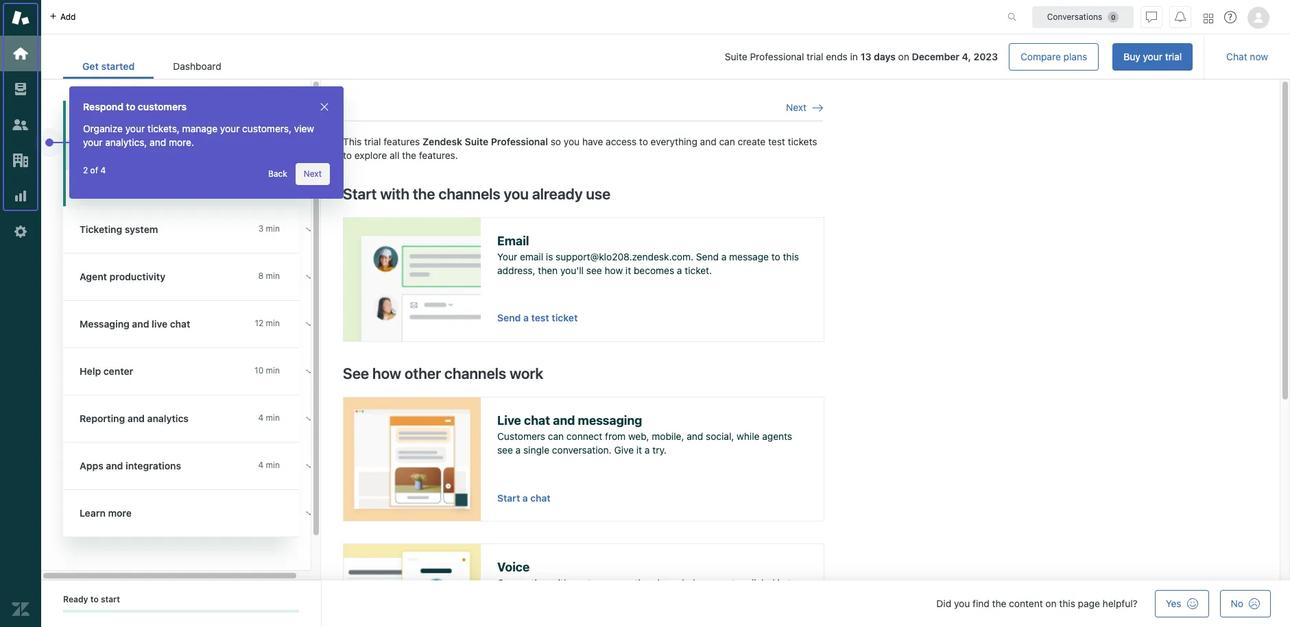 Task type: locate. For each thing, give the bounding box(es) containing it.
section containing suite professional trial ends in
[[252, 43, 1193, 71]]

find
[[973, 598, 990, 610]]

next
[[786, 102, 807, 113], [304, 169, 322, 179]]

13
[[861, 51, 871, 62]]

on right days
[[898, 51, 909, 62]]

1 horizontal spatial start
[[497, 493, 520, 504]]

2 for 2 of 4 back
[[83, 165, 88, 176]]

chat down single
[[530, 493, 551, 504]]

0 vertical spatial this
[[783, 251, 799, 263]]

chat inside button
[[530, 493, 551, 504]]

1 vertical spatial how
[[372, 365, 401, 382]]

to
[[126, 101, 135, 112], [639, 136, 648, 148], [343, 149, 352, 161], [771, 251, 780, 263], [788, 578, 797, 589], [90, 595, 99, 605]]

this right 'message'
[[783, 251, 799, 263]]

1 vertical spatial customers
[[572, 578, 619, 589]]

with down the all
[[380, 185, 410, 203]]

how down support@klo208.zendesk.com.
[[605, 265, 623, 276]]

start inside button
[[497, 493, 520, 504]]

0 vertical spatial it
[[625, 265, 631, 276]]

0 vertical spatial 2
[[259, 118, 264, 128]]

1 vertical spatial your
[[497, 251, 517, 263]]

1 vertical spatial on
[[621, 578, 632, 589]]

1 horizontal spatial suite
[[725, 51, 747, 62]]

suite professional trial ends in 13 days on december 4, 2023
[[725, 51, 998, 62]]

1 vertical spatial 2
[[83, 165, 88, 176]]

7 heading from the top
[[63, 490, 324, 538]]

trial inside buy your trial button
[[1165, 51, 1182, 62]]

1 horizontal spatial on
[[898, 51, 909, 62]]

next button right back
[[295, 163, 330, 185]]

0 horizontal spatial your
[[80, 118, 101, 130]]

0 horizontal spatial professional
[[491, 136, 548, 148]]

0 horizontal spatial it
[[625, 265, 631, 276]]

0 horizontal spatial this
[[783, 251, 799, 263]]

a down single
[[523, 493, 528, 504]]

your down respond
[[80, 118, 101, 130]]

0 horizontal spatial how
[[372, 365, 401, 382]]

start a chat
[[497, 493, 551, 504]]

0 vertical spatial how
[[605, 265, 623, 276]]

start
[[343, 185, 377, 203], [497, 493, 520, 504]]

customers
[[138, 101, 187, 112], [572, 578, 619, 589]]

1 horizontal spatial it
[[636, 444, 642, 456]]

respond to customers
[[83, 101, 187, 112]]

2023
[[974, 51, 998, 62]]

channels
[[183, 149, 224, 160], [439, 185, 500, 203], [444, 365, 506, 382]]

this left page
[[1059, 598, 1075, 610]]

web,
[[628, 431, 649, 442]]

to right dialed
[[788, 578, 797, 589]]

start down explore
[[343, 185, 377, 203]]

with inside voice connecting with customers on the phone helps you stay dialed in to their needs.
[[551, 578, 569, 589]]

the
[[402, 149, 416, 161], [413, 185, 435, 203], [635, 578, 649, 589], [992, 598, 1006, 610]]

plans
[[1064, 51, 1087, 62]]

test left ticket on the left
[[531, 312, 549, 324]]

heading
[[63, 206, 324, 254], [63, 254, 324, 301], [63, 301, 324, 348], [63, 348, 324, 396], [63, 396, 324, 443], [63, 443, 324, 490], [63, 490, 324, 538]]

1 horizontal spatial customers
[[572, 578, 619, 589]]

progress-bar progress bar
[[63, 611, 299, 613]]

0 vertical spatial start
[[343, 185, 377, 203]]

chat now button
[[1216, 43, 1279, 71]]

1 vertical spatial see
[[497, 444, 513, 456]]

voice
[[497, 560, 530, 574]]

start for start a chat
[[497, 493, 520, 504]]

0 vertical spatial test
[[768, 136, 785, 148]]

1 horizontal spatial send
[[696, 251, 719, 263]]

next button up tickets
[[786, 102, 823, 114]]

ticket
[[552, 312, 578, 324]]

a left ticket.
[[677, 265, 682, 276]]

how
[[605, 265, 623, 276], [372, 365, 401, 382]]

1 horizontal spatial how
[[605, 265, 623, 276]]

to inside voice connecting with customers on the phone helps you stay dialed in to their needs.
[[788, 578, 797, 589]]

0 vertical spatial channels
[[183, 149, 224, 160]]

to inside dialog
[[126, 101, 135, 112]]

1 horizontal spatial test
[[768, 136, 785, 148]]

in
[[850, 51, 858, 62], [778, 578, 785, 589]]

footer containing did you find the content on this page helpful?
[[41, 581, 1290, 628]]

0 vertical spatial send
[[696, 251, 719, 263]]

professional left ends
[[750, 51, 804, 62]]

0 vertical spatial your
[[80, 118, 101, 130]]

channels down features.
[[439, 185, 500, 203]]

yes
[[1166, 598, 1182, 610]]

get help image
[[1224, 11, 1237, 23]]

next up tickets
[[786, 102, 807, 113]]

live
[[497, 413, 521, 428]]

see inside the email your email is support@klo208.zendesk.com. send a message to this address, then you'll see how it becomes a ticket.
[[586, 265, 602, 276]]

0 horizontal spatial test
[[531, 312, 549, 324]]

and inside organize your tickets, manage your customers, view your analytics, and more.
[[150, 136, 166, 148]]

send down address,
[[497, 312, 521, 324]]

1 horizontal spatial professional
[[750, 51, 804, 62]]

and left social,
[[687, 431, 703, 442]]

1 vertical spatial in
[[778, 578, 785, 589]]

buy
[[1124, 51, 1140, 62]]

0 vertical spatial customers
[[138, 101, 187, 112]]

1 horizontal spatial with
[[551, 578, 569, 589]]

can up single
[[548, 431, 564, 442]]

customer support channels button
[[66, 139, 299, 170]]

tab list containing get started
[[63, 54, 241, 79]]

back
[[268, 169, 287, 179]]

1 vertical spatial suite
[[465, 136, 488, 148]]

organize
[[83, 123, 123, 134]]

and right everything on the right top of the page
[[700, 136, 717, 148]]

how right see
[[372, 365, 401, 382]]

0 horizontal spatial suite
[[465, 136, 488, 148]]

chat up customers
[[524, 413, 550, 428]]

and up the customer support channels
[[150, 136, 166, 148]]

2 vertical spatial on
[[1046, 598, 1057, 610]]

main element
[[0, 0, 41, 628]]

1 vertical spatial can
[[548, 431, 564, 442]]

you right so
[[564, 136, 580, 148]]

see down customers
[[497, 444, 513, 456]]

send inside the email your email is support@klo208.zendesk.com. send a message to this address, then you'll see how it becomes a ticket.
[[696, 251, 719, 263]]

on left phone
[[621, 578, 632, 589]]

start down customers
[[497, 493, 520, 504]]

in left 13
[[850, 51, 858, 62]]

1 horizontal spatial can
[[719, 136, 735, 148]]

2 inside your account heading
[[259, 118, 264, 128]]

channels down organize your tickets, manage your customers, view your analytics, and more.
[[183, 149, 224, 160]]

email your email is support@klo208.zendesk.com. send a message to this address, then you'll see how it becomes a ticket.
[[497, 234, 799, 276]]

the right the all
[[402, 149, 416, 161]]

1 horizontal spatial this
[[1059, 598, 1075, 610]]

with right connecting
[[551, 578, 569, 589]]

you right did
[[954, 598, 970, 610]]

footer
[[41, 581, 1290, 628]]

1 vertical spatial with
[[551, 578, 569, 589]]

2 inside 2 of 4 back
[[83, 165, 88, 176]]

1 horizontal spatial your
[[497, 251, 517, 263]]

1 vertical spatial chat
[[530, 493, 551, 504]]

your up address,
[[497, 251, 517, 263]]

tab list
[[63, 54, 241, 79]]

0 horizontal spatial customers
[[138, 101, 187, 112]]

region
[[343, 135, 824, 628]]

0 horizontal spatial next button
[[295, 163, 330, 185]]

the right find
[[992, 598, 1006, 610]]

trial
[[807, 51, 823, 62], [1165, 51, 1182, 62], [364, 136, 381, 148]]

the inside voice connecting with customers on the phone helps you stay dialed in to their needs.
[[635, 578, 649, 589]]

zendesk image
[[12, 601, 29, 619]]

1 vertical spatial this
[[1059, 598, 1075, 610]]

work
[[510, 365, 543, 382]]

0 horizontal spatial next
[[304, 169, 322, 179]]

views image
[[12, 80, 29, 98]]

0 vertical spatial can
[[719, 136, 735, 148]]

chat inside live chat and messaging customers can connect from web, mobile, and social, while agents see a single conversation. give it a try.
[[524, 413, 550, 428]]

0 horizontal spatial on
[[621, 578, 632, 589]]

your account heading
[[63, 101, 299, 139]]

1 vertical spatial it
[[636, 444, 642, 456]]

next inside respond to customers dialog
[[304, 169, 322, 179]]

explore
[[354, 149, 387, 161]]

it down web,
[[636, 444, 642, 456]]

1 vertical spatial channels
[[439, 185, 500, 203]]

send up ticket.
[[696, 251, 719, 263]]

while
[[737, 431, 760, 442]]

your
[[1143, 51, 1163, 62], [125, 123, 145, 134], [220, 123, 240, 134], [83, 136, 103, 148]]

see right you'll
[[586, 265, 602, 276]]

give
[[614, 444, 634, 456]]

on right content
[[1046, 598, 1057, 610]]

2 left of
[[83, 165, 88, 176]]

0 horizontal spatial with
[[380, 185, 410, 203]]

0 horizontal spatial in
[[778, 578, 785, 589]]

it inside the email your email is support@klo208.zendesk.com. send a message to this address, then you'll see how it becomes a ticket.
[[625, 265, 631, 276]]

0 horizontal spatial 2
[[83, 165, 88, 176]]

0 vertical spatial in
[[850, 51, 858, 62]]

the left phone
[[635, 578, 649, 589]]

channels left work
[[444, 365, 506, 382]]

channels for start with the channels you already use
[[439, 185, 500, 203]]

try.
[[652, 444, 667, 456]]

did
[[937, 598, 951, 610]]

test right the create
[[768, 136, 785, 148]]

get started
[[82, 60, 135, 72]]

view
[[294, 123, 314, 134]]

compare plans
[[1021, 51, 1087, 62]]

send
[[696, 251, 719, 263], [497, 312, 521, 324]]

example of how the agent accepts an incoming phone call as well as how to log the details of the call. image
[[344, 544, 481, 628]]

tickets,
[[147, 123, 180, 134]]

send a test ticket
[[497, 312, 578, 324]]

can left the create
[[719, 136, 735, 148]]

dashboard tab
[[154, 54, 241, 79]]

you left stay
[[709, 578, 725, 589]]

can
[[719, 136, 735, 148], [548, 431, 564, 442]]

other
[[405, 365, 441, 382]]

chat
[[1227, 51, 1247, 62]]

your right buy
[[1143, 51, 1163, 62]]

0 horizontal spatial trial
[[364, 136, 381, 148]]

1 horizontal spatial in
[[850, 51, 858, 62]]

trial right buy
[[1165, 51, 1182, 62]]

single
[[523, 444, 550, 456]]

trial for your
[[1165, 51, 1182, 62]]

the inside footer
[[992, 598, 1006, 610]]

it inside live chat and messaging customers can connect from web, mobile, and social, while agents see a single conversation. give it a try.
[[636, 444, 642, 456]]

it down support@klo208.zendesk.com.
[[625, 265, 631, 276]]

1 horizontal spatial next button
[[786, 102, 823, 114]]

4
[[100, 165, 106, 176]]

close image
[[319, 102, 330, 112]]

1 horizontal spatial see
[[586, 265, 602, 276]]

see
[[586, 265, 602, 276], [497, 444, 513, 456]]

test inside so you have access to everything and can create test tickets to explore all the features.
[[768, 136, 785, 148]]

access
[[606, 136, 637, 148]]

trial left ends
[[807, 51, 823, 62]]

1 vertical spatial next button
[[295, 163, 330, 185]]

conversations button
[[1032, 6, 1134, 28]]

1 vertical spatial start
[[497, 493, 520, 504]]

to up account
[[126, 101, 135, 112]]

1 vertical spatial professional
[[491, 136, 548, 148]]

address,
[[497, 265, 535, 276]]

customers inside dialog
[[138, 101, 187, 112]]

to right 'message'
[[771, 251, 780, 263]]

0 horizontal spatial can
[[548, 431, 564, 442]]

0 vertical spatial chat
[[524, 413, 550, 428]]

can inside so you have access to everything and can create test tickets to explore all the features.
[[719, 136, 735, 148]]

voice connecting with customers on the phone helps you stay dialed in to their needs.
[[497, 560, 797, 603]]

on
[[898, 51, 909, 62], [621, 578, 632, 589], [1046, 598, 1057, 610]]

in right dialed
[[778, 578, 785, 589]]

region containing start with the channels you already use
[[343, 135, 824, 628]]

dashboard
[[173, 60, 221, 72]]

features.
[[419, 149, 458, 161]]

conversations
[[1047, 11, 1102, 22]]

this
[[783, 251, 799, 263], [1059, 598, 1075, 610]]

2 vertical spatial channels
[[444, 365, 506, 382]]

is
[[546, 251, 553, 263]]

next button
[[786, 102, 823, 114], [295, 163, 330, 185]]

0 vertical spatial next
[[786, 102, 807, 113]]

0 horizontal spatial see
[[497, 444, 513, 456]]

professional left so
[[491, 136, 548, 148]]

next right back
[[304, 169, 322, 179]]

messaging
[[578, 413, 642, 428]]

no button
[[1220, 591, 1271, 618]]

helpful?
[[1103, 598, 1138, 610]]

2 left min
[[259, 118, 264, 128]]

admin image
[[12, 223, 29, 241]]

chat
[[524, 413, 550, 428], [530, 493, 551, 504]]

support@klo208.zendesk.com.
[[556, 251, 693, 263]]

channels inside customer support channels button
[[183, 149, 224, 160]]

organizations image
[[12, 152, 29, 169]]

reporting image
[[12, 187, 29, 205]]

test
[[768, 136, 785, 148], [531, 312, 549, 324]]

1 horizontal spatial 2
[[259, 118, 264, 128]]

a left try.
[[645, 444, 650, 456]]

0 vertical spatial see
[[586, 265, 602, 276]]

customers,
[[242, 123, 292, 134]]

example of conversation inside of messaging and the customer is asking the agent about changing the size of the retail order. image
[[344, 397, 481, 521]]

it
[[625, 265, 631, 276], [636, 444, 642, 456]]

and up connect
[[553, 413, 575, 428]]

1 vertical spatial send
[[497, 312, 521, 324]]

1 horizontal spatial next
[[786, 102, 807, 113]]

to down this
[[343, 149, 352, 161]]

email
[[520, 251, 543, 263]]

trial up explore
[[364, 136, 381, 148]]

0 horizontal spatial start
[[343, 185, 377, 203]]

section
[[252, 43, 1193, 71]]

2 horizontal spatial trial
[[1165, 51, 1182, 62]]

1 horizontal spatial trial
[[807, 51, 823, 62]]

mobile,
[[652, 431, 684, 442]]

1 vertical spatial next
[[304, 169, 322, 179]]



Task type: describe. For each thing, give the bounding box(es) containing it.
can inside live chat and messaging customers can connect from web, mobile, and social, while agents see a single conversation. give it a try.
[[548, 431, 564, 442]]

live chat and messaging customers can connect from web, mobile, and social, while agents see a single conversation. give it a try.
[[497, 413, 792, 456]]

from
[[605, 431, 626, 442]]

a left 'message'
[[721, 251, 727, 263]]

your right the manage
[[220, 123, 240, 134]]

start with the channels you already use
[[343, 185, 611, 203]]

start for start with the channels you already use
[[343, 185, 377, 203]]

conversation.
[[552, 444, 612, 456]]

zendesk products image
[[1204, 13, 1213, 23]]

4 heading from the top
[[63, 348, 324, 396]]

channels for see how other channels work
[[444, 365, 506, 382]]

send a test ticket link
[[497, 312, 578, 324]]

to right access
[[639, 136, 648, 148]]

4,
[[962, 51, 971, 62]]

so
[[551, 136, 561, 148]]

manage
[[182, 123, 218, 134]]

support
[[144, 149, 180, 160]]

social,
[[706, 431, 734, 442]]

page
[[1078, 598, 1100, 610]]

get started image
[[12, 45, 29, 62]]

the inside so you have access to everything and can create test tickets to explore all the features.
[[402, 149, 416, 161]]

chat now
[[1227, 51, 1268, 62]]

no
[[1231, 598, 1244, 610]]

compare
[[1021, 51, 1061, 62]]

back button
[[260, 163, 295, 185]]

start
[[101, 595, 120, 605]]

the down features.
[[413, 185, 435, 203]]

buy your trial
[[1124, 51, 1182, 62]]

customer
[[96, 149, 141, 160]]

start a chat button
[[497, 492, 551, 504]]

how inside the email your email is support@klo208.zendesk.com. send a message to this address, then you'll see how it becomes a ticket.
[[605, 265, 623, 276]]

2 horizontal spatial on
[[1046, 598, 1057, 610]]

respond
[[83, 101, 124, 112]]

message
[[729, 251, 769, 263]]

then
[[538, 265, 558, 276]]

1 vertical spatial test
[[531, 312, 549, 324]]

a inside button
[[523, 493, 528, 504]]

customers image
[[12, 116, 29, 134]]

your inside button
[[1143, 51, 1163, 62]]

December 4, 2023 text field
[[912, 51, 998, 62]]

this trial features zendesk suite professional
[[343, 136, 548, 148]]

0 vertical spatial on
[[898, 51, 909, 62]]

organize your tickets, manage your customers, view your analytics, and more.
[[83, 123, 314, 148]]

their
[[497, 591, 517, 603]]

0 vertical spatial with
[[380, 185, 410, 203]]

buy your trial button
[[1113, 43, 1193, 71]]

dialed
[[748, 578, 775, 589]]

phone
[[652, 578, 679, 589]]

2 for 2 min
[[259, 118, 264, 128]]

1 heading from the top
[[63, 206, 324, 254]]

already
[[532, 185, 583, 203]]

compare plans button
[[1009, 43, 1099, 71]]

becomes
[[634, 265, 674, 276]]

2 min
[[259, 118, 280, 128]]

helps
[[682, 578, 706, 589]]

connect
[[566, 431, 602, 442]]

features
[[384, 136, 420, 148]]

connecting
[[497, 578, 548, 589]]

account
[[103, 118, 140, 130]]

all
[[390, 149, 399, 161]]

in inside voice connecting with customers on the phone helps you stay dialed in to their needs.
[[778, 578, 785, 589]]

you left already
[[504, 185, 529, 203]]

and inside so you have access to everything and can create test tickets to explore all the features.
[[700, 136, 717, 148]]

yes button
[[1155, 591, 1209, 618]]

min
[[266, 118, 280, 128]]

ticket.
[[685, 265, 712, 276]]

0 vertical spatial next button
[[786, 102, 823, 114]]

3 heading from the top
[[63, 301, 324, 348]]

more.
[[169, 136, 194, 148]]

content
[[1009, 598, 1043, 610]]

use
[[586, 185, 611, 203]]

started
[[101, 60, 135, 72]]

0 horizontal spatial send
[[497, 312, 521, 324]]

so you have access to everything and can create test tickets to explore all the features.
[[343, 136, 817, 161]]

your up analytics, on the left of the page
[[125, 123, 145, 134]]

your inside your account heading
[[80, 118, 101, 130]]

example of email conversation inside of the ticketing system and the customer is asking the agent about reimbursement policy. image
[[344, 218, 481, 341]]

have
[[582, 136, 603, 148]]

you inside so you have access to everything and can create test tickets to explore all the features.
[[564, 136, 580, 148]]

6 heading from the top
[[63, 443, 324, 490]]

you inside voice connecting with customers on the phone helps you stay dialed in to their needs.
[[709, 578, 725, 589]]

0 vertical spatial professional
[[750, 51, 804, 62]]

ready
[[63, 595, 88, 605]]

of
[[90, 165, 98, 176]]

0 vertical spatial suite
[[725, 51, 747, 62]]

email
[[497, 234, 529, 248]]

now
[[1250, 51, 1268, 62]]

your down organize
[[83, 136, 103, 148]]

respond to customers dialog
[[69, 86, 344, 199]]

your inside the email your email is support@klo208.zendesk.com. send a message to this address, then you'll see how it becomes a ticket.
[[497, 251, 517, 263]]

to left start on the left bottom of the page
[[90, 595, 99, 605]]

to inside the email your email is support@klo208.zendesk.com. send a message to this address, then you'll see how it becomes a ticket.
[[771, 251, 780, 263]]

5 heading from the top
[[63, 396, 324, 443]]

you'll
[[560, 265, 584, 276]]

2 heading from the top
[[63, 254, 324, 301]]

a left ticket on the left
[[523, 312, 529, 324]]

this
[[343, 136, 362, 148]]

trial for professional
[[807, 51, 823, 62]]

stay
[[727, 578, 746, 589]]

on inside voice connecting with customers on the phone helps you stay dialed in to their needs.
[[621, 578, 632, 589]]

see
[[343, 365, 369, 382]]

days
[[874, 51, 896, 62]]

your account
[[80, 118, 140, 130]]

get
[[82, 60, 99, 72]]

a down customers
[[516, 444, 521, 456]]

see how other channels work
[[343, 365, 543, 382]]

needs.
[[520, 591, 550, 603]]

customers inside voice connecting with customers on the phone helps you stay dialed in to their needs.
[[572, 578, 619, 589]]

2 of 4 back
[[83, 165, 287, 179]]

see inside live chat and messaging customers can connect from web, mobile, and social, while agents see a single conversation. give it a try.
[[497, 444, 513, 456]]

zendesk support image
[[12, 9, 29, 27]]

this inside the email your email is support@klo208.zendesk.com. send a message to this address, then you'll see how it becomes a ticket.
[[783, 251, 799, 263]]

ready to start
[[63, 595, 120, 605]]

did you find the content on this page helpful?
[[937, 598, 1138, 610]]

agents
[[762, 431, 792, 442]]



Task type: vqa. For each thing, say whether or not it's contained in the screenshot.
SAMPLE TICKET: Cancel order
no



